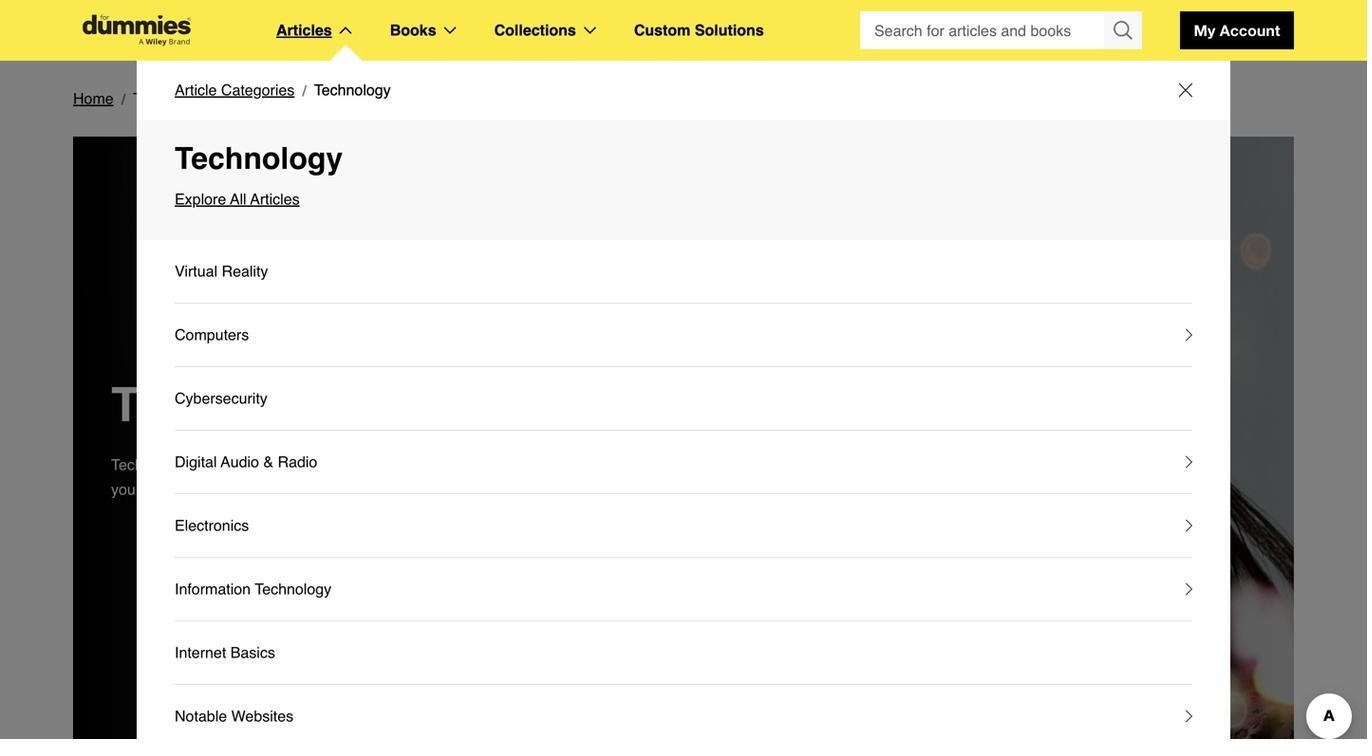 Task type: locate. For each thing, give the bounding box(es) containing it.
collections
[[494, 21, 576, 39]]

articles
[[276, 21, 332, 39], [214, 90, 263, 107], [386, 378, 560, 432]]

articles inside technology. it makes the world go 'round. and whether you're a self-confessed techie or a total newbie, you'll find something to love among our hundreds of technology articles and books.
[[540, 481, 589, 498]]

custom solutions
[[634, 21, 764, 39]]

go
[[323, 456, 340, 474]]

1 vertical spatial articles
[[540, 481, 589, 498]]

digital
[[175, 453, 217, 471]]

books.
[[622, 481, 667, 498]]

world
[[282, 456, 319, 474]]

open sub-categories image inside information technology button
[[1186, 583, 1192, 596]]

to
[[252, 481, 265, 498]]

1 open sub-categories image from the top
[[1186, 328, 1192, 342]]

0 vertical spatial technology articles
[[133, 90, 263, 107]]

technology articles up go
[[111, 378, 560, 432]]

radio
[[278, 453, 317, 471]]

technology up basics
[[255, 581, 331, 598]]

internet basics
[[175, 644, 275, 662]]

internet
[[175, 644, 226, 662]]

open sub-categories image inside digital audio & radio button
[[1186, 456, 1192, 469]]

explore all articles
[[175, 190, 300, 208]]

2 cybersecurity link from the top
[[175, 386, 268, 411]]

articles
[[250, 190, 300, 208], [540, 481, 589, 498]]

2 open sub-categories image from the top
[[1186, 583, 1192, 596]]

makes
[[208, 456, 253, 474]]

notable
[[175, 708, 227, 725]]

cybersecurity link
[[175, 367, 1192, 431], [175, 386, 268, 411]]

1 vertical spatial articles
[[214, 90, 263, 107]]

a right or on the bottom
[[705, 456, 714, 474]]

digital audio & radio
[[175, 453, 317, 471]]

all
[[230, 190, 246, 208]]

love
[[269, 481, 297, 498]]

'round.
[[344, 456, 390, 474]]

open sub-categories image
[[1186, 328, 1192, 342], [1186, 583, 1192, 596]]

0 vertical spatial open sub-categories image
[[1186, 456, 1192, 469]]

group
[[860, 11, 1142, 49]]

cybersecurity link down computers link
[[175, 386, 268, 411]]

0 horizontal spatial articles
[[214, 90, 263, 107]]

article categories
[[175, 81, 295, 99]]

cybersecurity link up or on the bottom
[[175, 367, 1192, 431]]

self-
[[540, 456, 569, 474]]

2 vertical spatial articles
[[386, 378, 560, 432]]

virtual reality link up computers
[[175, 259, 268, 284]]

0 horizontal spatial articles
[[250, 190, 300, 208]]

technology
[[314, 81, 391, 99], [133, 90, 210, 107], [175, 141, 343, 176], [111, 378, 374, 432], [255, 581, 331, 598]]

open sub-categories image inside notable websites button
[[1186, 710, 1192, 723]]

technology articles down logo
[[133, 90, 263, 107]]

computers
[[175, 326, 249, 344]]

a
[[528, 456, 536, 474], [705, 456, 714, 474]]

open sub-categories image for audio
[[1186, 456, 1192, 469]]

or
[[687, 456, 701, 474]]

internet basics link
[[175, 622, 1192, 685], [175, 641, 275, 666]]

confessed
[[569, 456, 638, 474]]

2 a from the left
[[705, 456, 714, 474]]

virtual
[[175, 263, 217, 280]]

virtual reality
[[175, 263, 268, 280]]

open sub-categories image inside computers 'button'
[[1186, 328, 1192, 342]]

notable websites button
[[175, 685, 1192, 740]]

a left self-
[[528, 456, 536, 474]]

1 horizontal spatial a
[[705, 456, 714, 474]]

technology up 'all'
[[175, 141, 343, 176]]

open sub-categories image
[[1186, 456, 1192, 469], [1186, 519, 1192, 533], [1186, 710, 1192, 723]]

notable websites
[[175, 708, 293, 725]]

3 open sub-categories image from the top
[[1186, 710, 1192, 723]]

2 vertical spatial open sub-categories image
[[1186, 710, 1192, 723]]

information technology button
[[175, 558, 1192, 622]]

1 horizontal spatial articles
[[540, 481, 589, 498]]

1 internet basics link from the top
[[175, 622, 1192, 685]]

technology articles
[[133, 90, 263, 107], [111, 378, 560, 432]]

0 vertical spatial articles
[[250, 190, 300, 208]]

computers link
[[175, 323, 249, 347]]

1 virtual reality link from the top
[[175, 240, 1192, 304]]

books
[[390, 21, 436, 39]]

whether
[[424, 456, 478, 474]]

my account link
[[1180, 11, 1294, 49]]

total
[[718, 456, 747, 474]]

notable websites link
[[175, 704, 293, 729]]

Search for articles and books text field
[[860, 11, 1106, 49]]

open sub-categories image for computers
[[1186, 328, 1192, 342]]

techie
[[643, 456, 683, 474]]

reality
[[222, 263, 268, 280]]

open article categories image
[[340, 27, 352, 34]]

open collections list image
[[584, 27, 596, 34]]

cybersecurity
[[175, 390, 268, 407]]

2 horizontal spatial articles
[[386, 378, 560, 432]]

1 open sub-categories image from the top
[[1186, 456, 1192, 469]]

account
[[1220, 21, 1280, 39]]

1 vertical spatial open sub-categories image
[[1186, 583, 1192, 596]]

electronics link
[[175, 514, 249, 538]]

my account
[[1194, 21, 1280, 39]]

0 horizontal spatial a
[[528, 456, 536, 474]]

articles down self-
[[540, 481, 589, 498]]

2 open sub-categories image from the top
[[1186, 519, 1192, 533]]

virtual reality link down "explore all articles" link
[[175, 240, 1192, 304]]

websites
[[231, 708, 293, 725]]

0 vertical spatial open sub-categories image
[[1186, 328, 1192, 342]]

0 vertical spatial articles
[[276, 21, 332, 39]]

1 vertical spatial open sub-categories image
[[1186, 519, 1192, 533]]

2 virtual reality link from the top
[[175, 259, 268, 284]]

articles right 'all'
[[250, 190, 300, 208]]

cookie consent banner dialog
[[0, 652, 1367, 740]]

virtual reality link
[[175, 240, 1192, 304], [175, 259, 268, 284]]

information technology
[[175, 581, 331, 598]]

technology up audio
[[111, 378, 374, 432]]



Task type: vqa. For each thing, say whether or not it's contained in the screenshot.
View Article
no



Task type: describe. For each thing, give the bounding box(es) containing it.
technology down logo
[[133, 90, 210, 107]]

article categories button
[[175, 78, 295, 103]]

technology inside button
[[255, 581, 331, 598]]

it
[[195, 456, 204, 474]]

solutions
[[695, 21, 764, 39]]

open sub-categories image inside electronics button
[[1186, 519, 1192, 533]]

1 vertical spatial technology articles
[[111, 378, 560, 432]]

my
[[1194, 21, 1216, 39]]

and
[[394, 456, 420, 474]]

open book categories image
[[444, 27, 456, 34]]

logo image
[[73, 15, 200, 46]]

2 internet basics link from the top
[[175, 641, 275, 666]]

technology down open article categories icon
[[314, 81, 391, 99]]

something
[[178, 481, 248, 498]]

&
[[263, 453, 273, 471]]

the
[[257, 456, 278, 474]]

newbie,
[[751, 456, 803, 474]]

1 a from the left
[[528, 456, 536, 474]]

digital audio & radio link
[[175, 450, 317, 475]]

technology
[[463, 481, 536, 498]]

information
[[175, 581, 251, 598]]

electronics button
[[175, 495, 1192, 558]]

of
[[446, 481, 458, 498]]

basics
[[230, 644, 275, 662]]

our
[[352, 481, 374, 498]]

1 horizontal spatial articles
[[276, 21, 332, 39]]

home link
[[73, 86, 114, 111]]

1 cybersecurity link from the top
[[175, 367, 1192, 431]]

information technology link
[[175, 577, 331, 602]]

categories
[[221, 81, 295, 99]]

digital audio & radio button
[[175, 431, 1192, 495]]

computers button
[[175, 304, 1192, 367]]

technology.
[[111, 456, 191, 474]]

audio
[[221, 453, 259, 471]]

and
[[593, 481, 618, 498]]

you're
[[483, 456, 524, 474]]

home
[[73, 90, 114, 107]]

technology. it makes the world go 'round. and whether you're a self-confessed techie or a total newbie, you'll find something to love among our hundreds of technology articles and books.
[[111, 456, 803, 498]]

custom solutions link
[[634, 18, 764, 43]]

custom
[[634, 21, 691, 39]]

explore
[[175, 190, 226, 208]]

hundreds
[[378, 481, 442, 498]]

article
[[175, 81, 217, 99]]

open sub-categories image for information technology
[[1186, 583, 1192, 596]]

among
[[301, 481, 348, 498]]

explore all articles link
[[175, 187, 1192, 212]]

electronics
[[175, 517, 249, 534]]

you'll
[[111, 481, 145, 498]]

open sub-categories image for websites
[[1186, 710, 1192, 723]]

find
[[149, 481, 174, 498]]



